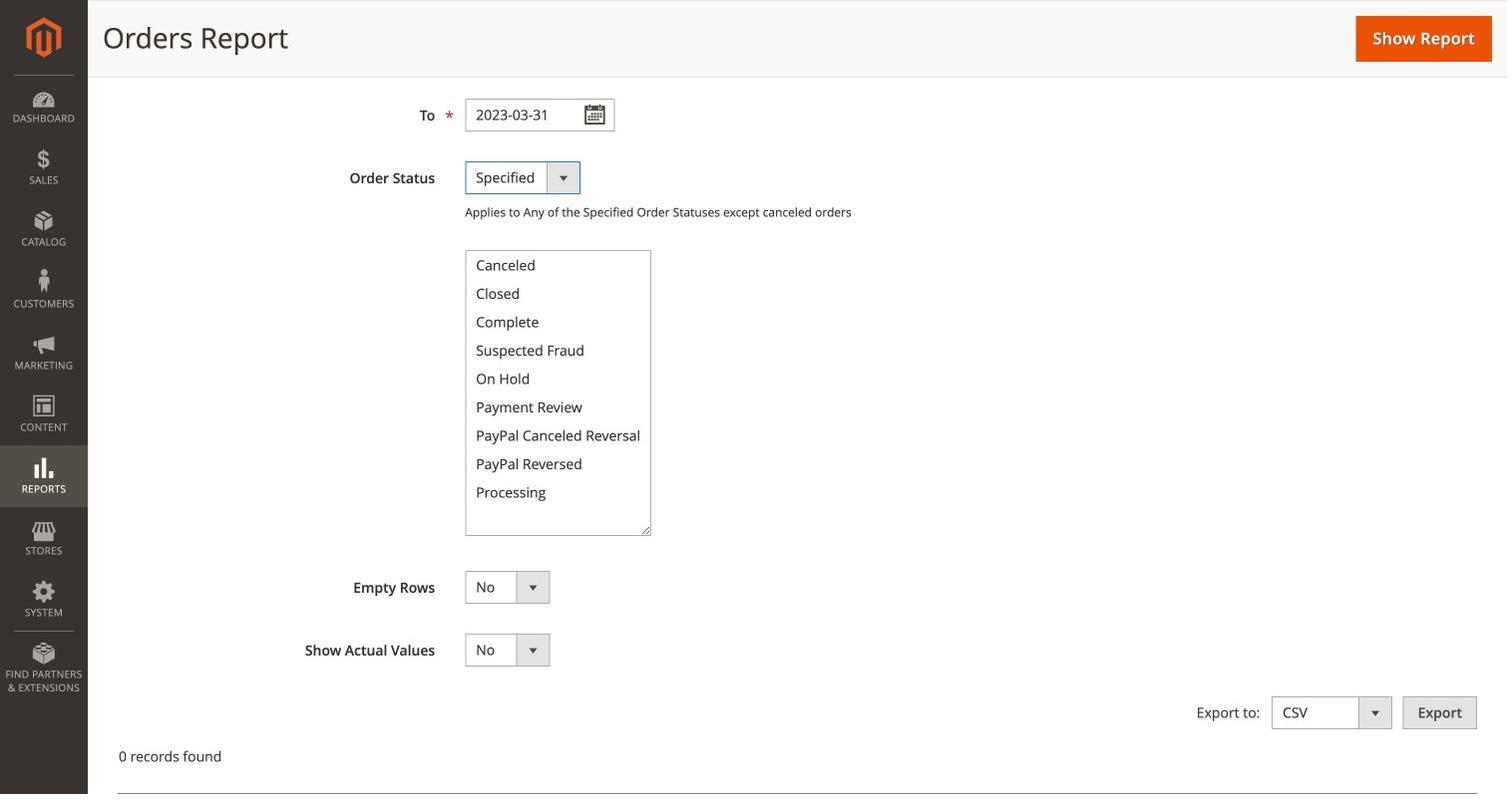 Task type: locate. For each thing, give the bounding box(es) containing it.
magento admin panel image
[[26, 17, 61, 58]]

None text field
[[465, 36, 615, 69]]

None text field
[[465, 99, 615, 132]]

menu bar
[[0, 75, 88, 705]]



